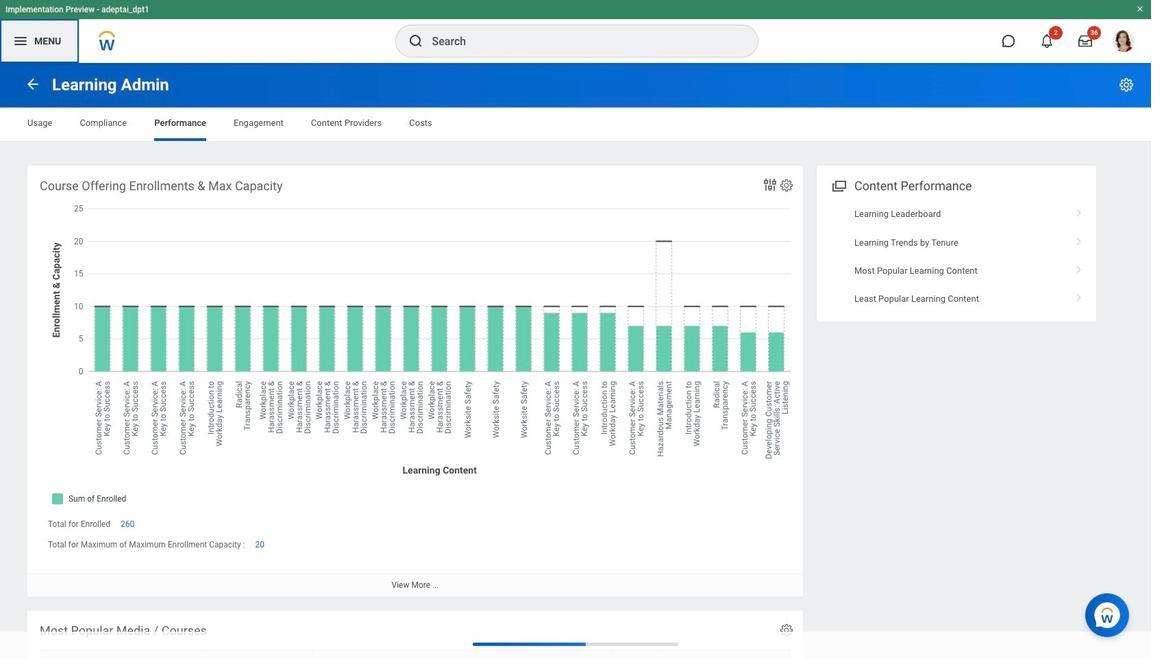Task type: describe. For each thing, give the bounding box(es) containing it.
previous page image
[[25, 76, 41, 92]]

configure this page image
[[1118, 77, 1135, 93]]

menu group image
[[829, 176, 848, 195]]

profile logan mcneil image
[[1113, 30, 1135, 55]]

inbox large image
[[1078, 34, 1092, 48]]

2 chevron right image from the top
[[1070, 261, 1088, 275]]

notifications large image
[[1040, 34, 1054, 48]]

row inside the "most popular media / courses" element
[[40, 650, 791, 660]]

configure most popular media / courses image
[[779, 624, 794, 639]]

Search Workday  search field
[[432, 26, 729, 56]]

1 chevron right image from the top
[[1070, 233, 1088, 246]]

justify image
[[12, 33, 29, 49]]

2 column header from the left
[[663, 650, 791, 660]]

course offering enrollments & max capacity element
[[27, 166, 803, 597]]



Task type: locate. For each thing, give the bounding box(es) containing it.
1 vertical spatial chevron right image
[[1070, 289, 1088, 303]]

banner
[[0, 0, 1151, 63]]

chevron right image
[[1070, 233, 1088, 246], [1070, 289, 1088, 303]]

1 column header from the left
[[202, 650, 313, 660]]

0 vertical spatial chevron right image
[[1070, 204, 1088, 218]]

most popular media / courses element
[[27, 611, 803, 660]]

list
[[817, 200, 1096, 314]]

0 vertical spatial chevron right image
[[1070, 233, 1088, 246]]

chevron right image
[[1070, 204, 1088, 218], [1070, 261, 1088, 275]]

configure course offering enrollments & max capacity image
[[779, 178, 794, 193]]

1 vertical spatial chevron right image
[[1070, 261, 1088, 275]]

search image
[[407, 33, 424, 49]]

row
[[40, 650, 791, 660]]

close environment banner image
[[1136, 5, 1144, 13]]

1 chevron right image from the top
[[1070, 204, 1088, 218]]

main content
[[0, 63, 1151, 660]]

tab list
[[14, 108, 1137, 141]]

column header
[[202, 650, 313, 660], [663, 650, 791, 660]]

2 chevron right image from the top
[[1070, 289, 1088, 303]]

1 horizontal spatial column header
[[663, 650, 791, 660]]

0 horizontal spatial column header
[[202, 650, 313, 660]]



Task type: vqa. For each thing, say whether or not it's contained in the screenshot.
inbox image
no



